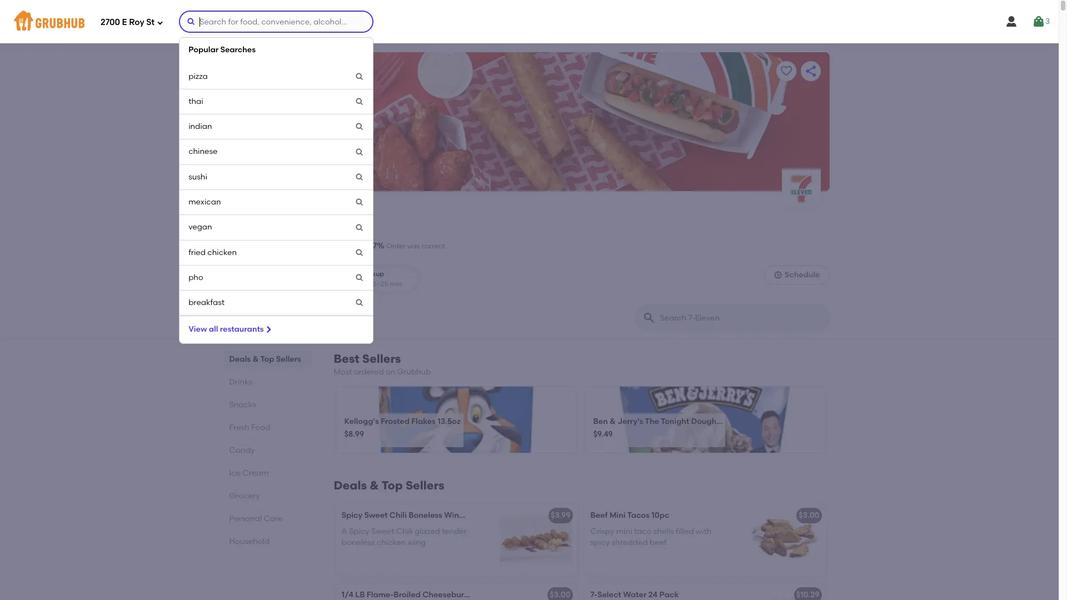 Task type: locate. For each thing, give the bounding box(es) containing it.
mexican
[[189, 197, 221, 207]]

1 horizontal spatial top
[[382, 479, 403, 493]]

1 horizontal spatial on
[[386, 368, 395, 377]]

$9.49
[[594, 430, 613, 439]]

grocery tab
[[229, 491, 307, 502]]

crispy
[[591, 527, 615, 536]]

svg image for chinese
[[355, 148, 364, 157]]

0 vertical spatial deals & top sellers
[[229, 355, 301, 364]]

e
[[122, 17, 127, 27]]

7- left water
[[591, 591, 598, 600]]

(34)
[[254, 241, 268, 251]]

top inside tab
[[260, 355, 274, 364]]

1 was from the left
[[321, 242, 334, 250]]

0 horizontal spatial was
[[321, 242, 334, 250]]

$3.99
[[551, 511, 571, 521]]

view all restaurants
[[189, 325, 264, 334]]

1 horizontal spatial chicken
[[377, 538, 406, 548]]

top
[[260, 355, 274, 364], [382, 479, 403, 493]]

1 horizontal spatial was
[[407, 242, 420, 250]]

deals inside tab
[[229, 355, 251, 364]]

1 horizontal spatial deals & top sellers
[[334, 479, 445, 493]]

best sellers most ordered on grubhub
[[334, 352, 431, 377]]

chicken left wing
[[377, 538, 406, 548]]

2 vertical spatial &
[[370, 479, 379, 493]]

0 vertical spatial deals
[[229, 355, 251, 364]]

1 vertical spatial chili
[[396, 527, 413, 536]]

svg image for fried chicken
[[355, 248, 364, 257]]

1 vertical spatial 7-
[[591, 591, 598, 600]]

& up drinks tab
[[253, 355, 259, 364]]

$3.00 for beef mini tacos 10pc image
[[799, 511, 820, 521]]

$8.99
[[344, 430, 364, 439]]

schedule
[[785, 270, 821, 280]]

sellers
[[362, 352, 401, 366], [276, 355, 301, 364], [406, 479, 445, 493]]

was right order
[[407, 242, 420, 250]]

1 vertical spatial chicken
[[377, 538, 406, 548]]

0 horizontal spatial top
[[260, 355, 274, 364]]

svg image for breakfast
[[355, 299, 364, 308]]

snacks
[[229, 400, 256, 410]]

svg image inside schedule button
[[774, 271, 783, 280]]

0 vertical spatial $3.00
[[799, 511, 820, 521]]

svg image inside 3 button
[[1033, 15, 1046, 28]]

0 horizontal spatial chicken
[[208, 248, 237, 257]]

popular searches
[[189, 45, 256, 54]]

vegan
[[189, 223, 212, 232]]

chili
[[390, 511, 407, 521], [396, 527, 413, 536]]

time
[[345, 242, 360, 250]]

3.5
[[241, 241, 252, 251]]

spicy up a
[[342, 511, 363, 521]]

save this restaurant image
[[780, 65, 793, 78]]

frosted
[[381, 417, 410, 426]]

deals & top sellers up spicy sweet chili boneless wings 8 count
[[334, 479, 445, 493]]

chicken left the 3.5
[[208, 248, 237, 257]]

categories
[[230, 313, 273, 322]]

10pc
[[652, 511, 670, 521]]

svg image
[[1005, 15, 1019, 28], [1033, 15, 1046, 28], [157, 19, 164, 26], [355, 148, 364, 157], [355, 173, 364, 182], [355, 198, 364, 207], [355, 248, 364, 257], [355, 274, 364, 283], [264, 325, 273, 334]]

1 vertical spatial spicy
[[349, 527, 370, 536]]

delivery
[[294, 242, 319, 250]]

chili up wing
[[396, 527, 413, 536]]

dough...
[[692, 417, 723, 426]]

on left time
[[335, 242, 343, 250]]

spicy
[[591, 538, 610, 548]]

svg image for 2700 e roy st
[[157, 19, 164, 26]]

beef.
[[650, 538, 669, 548]]

candy tab
[[229, 445, 307, 457]]

cheeseburger
[[423, 591, 477, 600]]

on right "ordered"
[[386, 368, 395, 377]]

0 horizontal spatial deals
[[229, 355, 251, 364]]

mini
[[617, 527, 633, 536]]

grubhub
[[397, 368, 431, 377]]

option group
[[229, 265, 420, 294]]

0 horizontal spatial 7-
[[229, 198, 243, 217]]

sweet inside a spicy sweet chili glazed tender boneless chicken wing
[[371, 527, 395, 536]]

1 vertical spatial deals & top sellers
[[334, 479, 445, 493]]

7-
[[229, 198, 243, 217], [591, 591, 598, 600]]

st
[[146, 17, 155, 27]]

mi
[[356, 280, 364, 288]]

top up drinks tab
[[260, 355, 274, 364]]

svg image for indian
[[355, 123, 364, 131]]

on inside best sellers most ordered on grubhub
[[386, 368, 395, 377]]

chili inside a spicy sweet chili glazed tender boneless chicken wing
[[396, 527, 413, 536]]

svg image for pizza
[[355, 72, 364, 81]]

sweet
[[364, 511, 388, 521], [371, 527, 395, 536]]

0 vertical spatial chicken
[[208, 248, 237, 257]]

1 horizontal spatial &
[[370, 479, 379, 493]]

deals & top sellers
[[229, 355, 301, 364], [334, 479, 445, 493]]

1 vertical spatial on
[[386, 368, 395, 377]]

deals up a
[[334, 479, 367, 493]]

sellers up "ordered"
[[362, 352, 401, 366]]

1 vertical spatial top
[[382, 479, 403, 493]]

svg image
[[187, 17, 196, 26], [355, 72, 364, 81], [355, 97, 364, 106], [355, 123, 364, 131], [355, 223, 364, 232], [774, 271, 783, 280], [355, 299, 364, 308]]

3
[[1046, 17, 1050, 26]]

1 horizontal spatial $3.00
[[799, 511, 820, 521]]

fresh
[[229, 423, 250, 433]]

svg image for mexican
[[355, 198, 364, 207]]

sushi
[[189, 172, 207, 182]]

13.5oz
[[438, 417, 461, 426]]

1 vertical spatial sweet
[[371, 527, 395, 536]]

wings
[[444, 511, 468, 521]]

2 list box from the left
[[179, 37, 374, 344]]

•
[[366, 280, 368, 288]]

most
[[334, 368, 352, 377]]

on
[[335, 242, 343, 250], [386, 368, 395, 377]]

fresh food tab
[[229, 422, 307, 434]]

chili up a spicy sweet chili glazed tender boneless chicken wing
[[390, 511, 407, 521]]

deals & top sellers up drinks tab
[[229, 355, 301, 364]]

7-eleven logo image
[[782, 169, 821, 208]]

beef
[[591, 511, 608, 521]]

reviews
[[315, 313, 346, 322]]

order was correct
[[387, 242, 445, 250]]

0 vertical spatial 7-
[[229, 198, 243, 217]]

3 button
[[1033, 12, 1050, 32]]

personal care
[[229, 514, 283, 524]]

1 vertical spatial deals
[[334, 479, 367, 493]]

all
[[209, 325, 218, 334]]

list box
[[0, 37, 1068, 601], [179, 37, 374, 344]]

water
[[623, 591, 647, 600]]

7- right mexican
[[229, 198, 243, 217]]

63
[[275, 241, 284, 251]]

list box inside main navigation navigation
[[179, 37, 374, 344]]

0 vertical spatial sweet
[[364, 511, 388, 521]]

15–25
[[371, 280, 388, 288]]

was right delivery
[[321, 242, 334, 250]]

magnifying glass icon image
[[643, 311, 656, 325]]

share icon image
[[804, 65, 818, 78]]

2 horizontal spatial &
[[610, 417, 616, 426]]

0 vertical spatial &
[[253, 355, 259, 364]]

sellers up boneless
[[406, 479, 445, 493]]

& right ben
[[610, 417, 616, 426]]

7- for eleven
[[229, 198, 243, 217]]

svg image for sushi
[[355, 173, 364, 182]]

count
[[477, 511, 499, 521]]

24
[[649, 591, 658, 600]]

ice cream
[[229, 469, 269, 478]]

crispy mini taco shells filled with spicy shredded beef.
[[591, 527, 712, 548]]

restaurants
[[220, 325, 264, 334]]

candy
[[229, 446, 255, 455]]

view
[[189, 325, 207, 334]]

0 horizontal spatial deals & top sellers
[[229, 355, 301, 364]]

0 horizontal spatial $3.00
[[550, 591, 571, 600]]

glazed
[[415, 527, 440, 536]]

filled
[[676, 527, 694, 536]]

spicy up boneless
[[349, 527, 370, 536]]

chicken inside a spicy sweet chili glazed tender boneless chicken wing
[[377, 538, 406, 548]]

0 horizontal spatial on
[[335, 242, 343, 250]]

a spicy sweet chili glazed tender boneless chicken wing
[[342, 527, 467, 548]]

deals & top sellers inside tab
[[229, 355, 301, 364]]

0 horizontal spatial sellers
[[276, 355, 301, 364]]

0 horizontal spatial &
[[253, 355, 259, 364]]

1 vertical spatial $3.00
[[550, 591, 571, 600]]

7-select water 24 pack
[[591, 591, 679, 600]]

tacos
[[628, 511, 650, 521]]

1 list box from the left
[[0, 37, 1068, 601]]

was
[[321, 242, 334, 250], [407, 242, 420, 250]]

1 vertical spatial &
[[610, 417, 616, 426]]

pickup
[[362, 270, 384, 278]]

svg image for thai
[[355, 97, 364, 106]]

1 horizontal spatial 7-
[[591, 591, 598, 600]]

sellers up drinks tab
[[276, 355, 301, 364]]

ice
[[229, 469, 241, 478]]

fried chicken
[[189, 248, 237, 257]]

deals up drinks
[[229, 355, 251, 364]]

sellers inside best sellers most ordered on grubhub
[[362, 352, 401, 366]]

top up spicy sweet chili boneless wings 8 count
[[382, 479, 403, 493]]

save this restaurant button
[[777, 61, 797, 81]]

0 vertical spatial on
[[335, 242, 343, 250]]

& up spicy sweet chili boneless wings 8 count
[[370, 479, 379, 493]]

1 horizontal spatial sellers
[[362, 352, 401, 366]]

0 vertical spatial top
[[260, 355, 274, 364]]

main navigation navigation
[[0, 0, 1068, 601]]

personal care tab
[[229, 513, 307, 525]]

1 horizontal spatial deals
[[334, 479, 367, 493]]

2700 e roy st
[[101, 17, 155, 27]]

$3.00
[[799, 511, 820, 521], [550, 591, 571, 600]]

chicken
[[208, 248, 237, 257], [377, 538, 406, 548]]

2 was from the left
[[407, 242, 420, 250]]



Task type: describe. For each thing, give the bounding box(es) containing it.
boneless
[[409, 511, 443, 521]]

household tab
[[229, 536, 307, 548]]

indian
[[189, 122, 212, 131]]

tonight
[[661, 417, 690, 426]]

care
[[264, 514, 283, 524]]

2 horizontal spatial sellers
[[406, 479, 445, 493]]

pickup mi • 15–25 min
[[356, 270, 402, 288]]

snacks tab
[[229, 399, 307, 411]]

popular
[[189, 45, 219, 54]]

2700
[[101, 17, 120, 27]]

correct
[[422, 242, 445, 250]]

personal
[[229, 514, 262, 524]]

1/4 lb flame-broiled cheeseburger
[[342, 591, 477, 600]]

ben
[[594, 417, 608, 426]]

Search for food, convenience, alcohol... search field
[[179, 11, 374, 33]]

1/4
[[342, 591, 354, 600]]

best
[[334, 352, 360, 366]]

svg image for vegan
[[355, 223, 364, 232]]

drinks tab
[[229, 377, 307, 388]]

chicken inside main navigation navigation
[[208, 248, 237, 257]]

shredded
[[612, 538, 648, 548]]

eleven
[[243, 198, 294, 217]]

svg image for pho
[[355, 274, 364, 283]]

7-select water 24 pack image
[[743, 584, 827, 601]]

ben & jerry's the tonight dough... $9.49
[[594, 417, 723, 439]]

1/4 lb flame-broiled cheeseburger image
[[494, 584, 577, 601]]

jerry's
[[618, 417, 644, 426]]

was for 63
[[321, 242, 334, 250]]

spicy sweet chili boneless wings 8 count
[[342, 511, 499, 521]]

& inside ben & jerry's the tonight dough... $9.49
[[610, 417, 616, 426]]

about
[[282, 313, 306, 322]]

deals & top sellers tab
[[229, 354, 307, 365]]

categories button
[[229, 298, 273, 338]]

ice cream tab
[[229, 468, 307, 479]]

ordered
[[354, 368, 384, 377]]

chinese
[[189, 147, 218, 157]]

option group containing pickup mi • 15–25 min
[[229, 265, 420, 294]]

thai
[[189, 97, 203, 106]]

shells
[[654, 527, 674, 536]]

min
[[390, 280, 402, 288]]

& inside tab
[[253, 355, 259, 364]]

taco
[[634, 527, 652, 536]]

a
[[342, 527, 347, 536]]

$3.00 for 1/4 lb flame-broiled cheeseburger image
[[550, 591, 571, 600]]

order
[[387, 242, 406, 250]]

household
[[229, 537, 270, 547]]

lb
[[355, 591, 365, 600]]

searches
[[220, 45, 256, 54]]

flame-
[[367, 591, 394, 600]]

broiled
[[394, 591, 421, 600]]

beef mini tacos 10pc image
[[743, 504, 827, 576]]

8
[[470, 511, 475, 521]]

about button
[[281, 298, 306, 338]]

breakfast
[[189, 298, 225, 308]]

7- for select
[[591, 591, 598, 600]]

was for 67
[[407, 242, 420, 250]]

spicy sweet chili boneless wings 8 count image
[[494, 504, 577, 576]]

67
[[369, 241, 377, 251]]

pho
[[189, 273, 203, 282]]

$10.29
[[797, 591, 820, 600]]

flakes
[[412, 417, 436, 426]]

drinks
[[229, 378, 252, 387]]

7-eleven
[[229, 198, 294, 217]]

boneless
[[342, 538, 375, 548]]

roy
[[129, 17, 144, 27]]

delivery was on time
[[294, 242, 360, 250]]

tender
[[442, 527, 467, 536]]

fresh food
[[229, 423, 270, 433]]

kellogg's
[[344, 417, 379, 426]]

star icon image
[[229, 241, 241, 252]]

the
[[645, 417, 659, 426]]

schedule button
[[765, 265, 830, 285]]

kellogg's frosted flakes 13.5oz $8.99
[[344, 417, 461, 439]]

pack
[[660, 591, 679, 600]]

grocery
[[229, 492, 260, 501]]

fried
[[189, 248, 206, 257]]

food
[[251, 423, 270, 433]]

0 vertical spatial chili
[[390, 511, 407, 521]]

select
[[598, 591, 622, 600]]

sellers inside tab
[[276, 355, 301, 364]]

0 vertical spatial spicy
[[342, 511, 363, 521]]

mini
[[610, 511, 626, 521]]

cream
[[243, 469, 269, 478]]

spicy inside a spicy sweet chili glazed tender boneless chicken wing
[[349, 527, 370, 536]]



Task type: vqa. For each thing, say whether or not it's contained in the screenshot.
"Panini"
no



